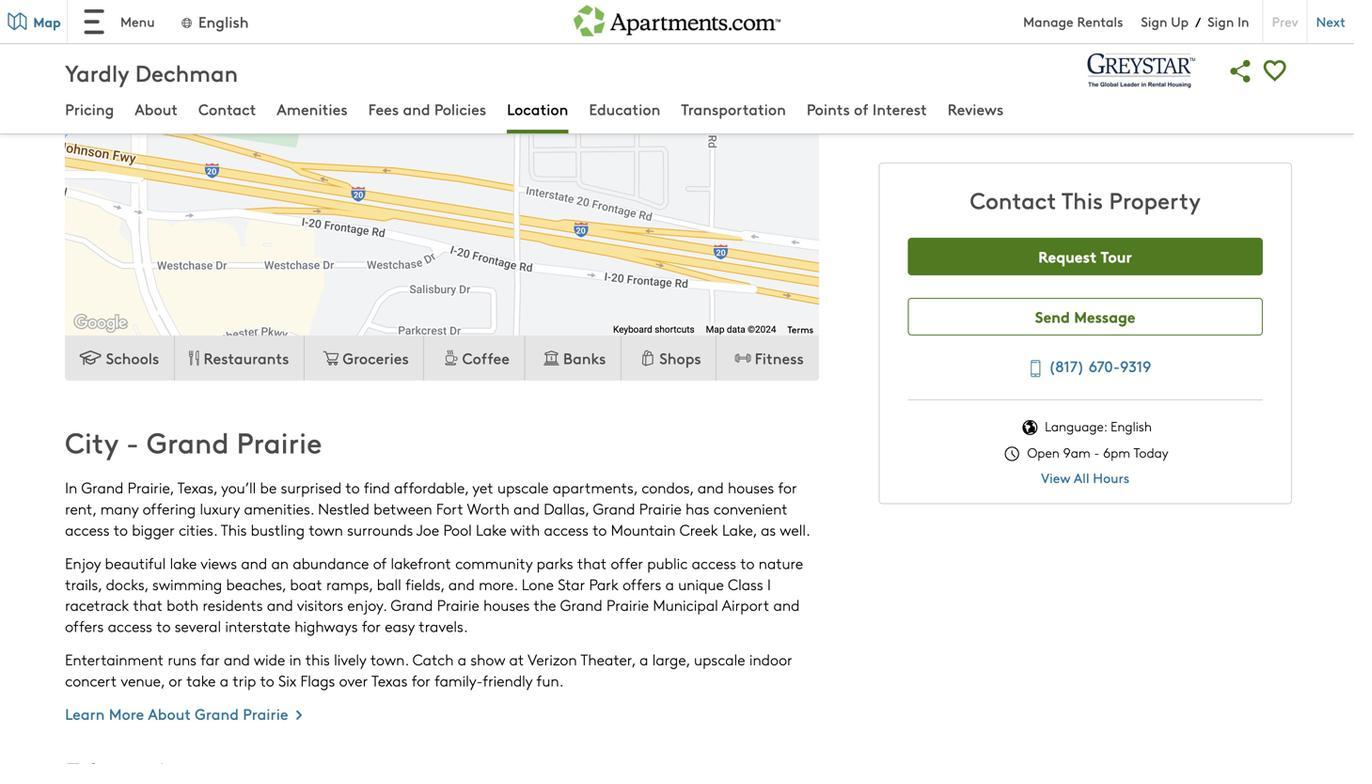 Task type: locate. For each thing, give the bounding box(es) containing it.
1 vertical spatial of
[[373, 553, 387, 574]]

1 horizontal spatial of
[[854, 98, 869, 119]]

for inside in grand prairie, texas, you'll be surprised to find affordable, yet upscale apartments, condos, and houses for rent, many offering luxury amenities. nestled between fort worth and dallas, grand prairie has convenient access to bigger cities. this bustling town surrounds joe pool lake with access to mountain creek lake, as well.
[[778, 477, 797, 498]]

of up the ball
[[373, 553, 387, 574]]

a inside enjoy beautiful lake views and an abundance of lakefront community parks that offer public access to nature trails, docks, swimming beaches, boat ramps, ball fields, and more. lone star park offers a unique class i racetrack that both residents and visitors enjoy. grand prairie houses the grand prairie municipal airport and offers access to several interstate highways for easy travels.
[[666, 574, 674, 595]]

a down public
[[666, 574, 674, 595]]

0 vertical spatial english
[[198, 11, 249, 32]]

learn
[[65, 703, 105, 724]]

2 vertical spatial for
[[412, 670, 431, 691]]

or
[[169, 670, 182, 691]]

this
[[1062, 184, 1103, 215], [221, 520, 247, 540]]

lively
[[334, 649, 366, 670]]

offer
[[611, 553, 643, 574]]

houses inside in grand prairie, texas, you'll be surprised to find affordable, yet upscale apartments, condos, and houses for rent, many offering luxury amenities. nestled between fort worth and dallas, grand prairie has convenient access to bigger cities. this bustling town surrounds joe pool lake with access to mountain creek lake, as well.
[[728, 477, 774, 498]]

a
[[666, 574, 674, 595], [458, 649, 467, 670], [640, 649, 648, 670], [220, 670, 229, 691]]

and right fees
[[403, 98, 430, 119]]

fields,
[[405, 574, 445, 595]]

verizon
[[528, 649, 577, 670]]

policies
[[434, 98, 486, 119]]

0 horizontal spatial upscale
[[498, 477, 549, 498]]

0 horizontal spatial sign
[[1141, 12, 1168, 31]]

restaurants button
[[175, 336, 305, 381]]

1 horizontal spatial in
[[1238, 12, 1250, 31]]

points of interest
[[807, 98, 927, 119]]

2 horizontal spatial for
[[778, 477, 797, 498]]

0 horizontal spatial english
[[198, 11, 249, 32]]

1 horizontal spatial map
[[706, 324, 725, 336]]

0 horizontal spatial contact
[[198, 98, 256, 119]]

0 horizontal spatial houses
[[484, 595, 530, 616]]

houses down the more.
[[484, 595, 530, 616]]

offering
[[143, 499, 196, 519]]

grand up texas,
[[147, 422, 229, 461]]

ball
[[377, 574, 401, 595]]

and inside 'entertainment runs far and wide in this lively town. catch a show at verizon theater, a large, upscale indoor concert venue, or take a trip to six flags over texas for family-friendly fun.'
[[224, 649, 250, 670]]

grand up many
[[81, 477, 124, 498]]

1 vertical spatial in
[[65, 477, 77, 498]]

to down many
[[114, 520, 128, 540]]

in up rent,
[[65, 477, 77, 498]]

map
[[33, 12, 61, 31], [706, 324, 725, 336]]

of right the points
[[854, 98, 869, 119]]

- right city on the bottom
[[126, 422, 139, 461]]

0 vertical spatial for
[[778, 477, 797, 498]]

at
[[509, 649, 524, 670]]

contact this property
[[970, 184, 1201, 215]]

for inside enjoy beautiful lake views and an abundance of lakefront community parks that offer public access to nature trails, docks, swimming beaches, boat ramps, ball fields, and more. lone star park offers a unique class i racetrack that both residents and visitors enjoy. grand prairie houses the grand prairie municipal airport and offers access to several interstate highways for easy travels.
[[362, 616, 381, 637]]

surrounds
[[347, 520, 413, 540]]

sign right /
[[1208, 12, 1234, 31]]

contact
[[198, 98, 256, 119], [970, 184, 1056, 215]]

offers
[[623, 574, 661, 595], [65, 616, 104, 637]]

in left prev link
[[1238, 12, 1250, 31]]

to
[[346, 477, 360, 498], [114, 520, 128, 540], [593, 520, 607, 540], [740, 553, 755, 574], [156, 616, 171, 637], [260, 670, 274, 691]]

0 vertical spatial that
[[577, 553, 607, 574]]

next link
[[1307, 0, 1354, 44]]

share listing image
[[1224, 54, 1258, 88]]

surprised
[[281, 477, 342, 498]]

1 vertical spatial offers
[[65, 616, 104, 637]]

prairie,
[[128, 477, 174, 498]]

grand down the star
[[560, 595, 603, 616]]

sign
[[1141, 12, 1168, 31], [1208, 12, 1234, 31]]

upscale right large,
[[694, 649, 745, 670]]

houses up convenient
[[728, 477, 774, 498]]

contact down "dechman"
[[198, 98, 256, 119]]

this down luxury
[[221, 520, 247, 540]]

0 horizontal spatial that
[[133, 595, 163, 616]]

dechman
[[135, 57, 238, 88]]

prairie down "trip" at the bottom
[[243, 703, 288, 724]]

large,
[[653, 649, 690, 670]]

prairie up 'travels.'
[[437, 595, 479, 616]]

parks
[[537, 553, 573, 574]]

request tour button
[[908, 238, 1263, 276]]

map region
[[33, 0, 996, 349]]

yardly
[[65, 57, 129, 88]]

points of interest button
[[807, 98, 927, 123]]

this inside in grand prairie, texas, you'll be surprised to find affordable, yet upscale apartments, condos, and houses for rent, many offering luxury amenities. nestled between fort worth and dallas, grand prairie has convenient access to bigger cities. this bustling town surrounds joe pool lake with access to mountain creek lake, as well.
[[221, 520, 247, 540]]

1 vertical spatial english
[[1111, 418, 1152, 436]]

enjoy.
[[347, 595, 387, 616]]

fees and policies button
[[368, 98, 486, 123]]

0 vertical spatial offers
[[623, 574, 661, 595]]

contact up request
[[970, 184, 1056, 215]]

pricing
[[65, 98, 114, 119]]

english up "dechman"
[[198, 11, 249, 32]]

0 vertical spatial this
[[1062, 184, 1103, 215]]

about down yardly dechman
[[135, 98, 178, 119]]

indoor
[[749, 649, 793, 670]]

1 horizontal spatial -
[[1094, 444, 1100, 462]]

for
[[778, 477, 797, 498], [362, 616, 381, 637], [412, 670, 431, 691]]

points
[[807, 98, 850, 119]]

for up convenient
[[778, 477, 797, 498]]

public
[[647, 553, 688, 574]]

1 vertical spatial upscale
[[694, 649, 745, 670]]

offers down the racetrack
[[65, 616, 104, 637]]

that up park
[[577, 553, 607, 574]]

0 vertical spatial in
[[1238, 12, 1250, 31]]

0 vertical spatial map
[[33, 12, 61, 31]]

1 horizontal spatial this
[[1062, 184, 1103, 215]]

apartments.com logo image
[[574, 0, 781, 36]]

9319
[[1120, 356, 1152, 377]]

and up interstate
[[267, 595, 293, 616]]

1 horizontal spatial sign
[[1208, 12, 1234, 31]]

fitness
[[755, 348, 804, 369]]

to up nestled at the left
[[346, 477, 360, 498]]

upscale right the yet
[[498, 477, 549, 498]]

enjoy
[[65, 553, 101, 574]]

map left data
[[706, 324, 725, 336]]

in inside manage rentals sign up / sign in
[[1238, 12, 1250, 31]]

grand down take
[[195, 703, 239, 724]]

a left "trip" at the bottom
[[220, 670, 229, 691]]

this up request tour
[[1062, 184, 1103, 215]]

for down catch
[[412, 670, 431, 691]]

1 vertical spatial contact
[[970, 184, 1056, 215]]

1 vertical spatial that
[[133, 595, 163, 616]]

in inside in grand prairie, texas, you'll be surprised to find affordable, yet upscale apartments, condos, and houses for rent, many offering luxury amenities. nestled between fort worth and dallas, grand prairie has convenient access to bigger cities. this bustling town surrounds joe pool lake with access to mountain creek lake, as well.
[[65, 477, 77, 498]]

0 vertical spatial houses
[[728, 477, 774, 498]]

mountain
[[611, 520, 676, 540]]

- right 9am
[[1094, 444, 1100, 462]]

has
[[686, 499, 710, 519]]

1 vertical spatial map
[[706, 324, 725, 336]]

1 horizontal spatial upscale
[[694, 649, 745, 670]]

sign left up
[[1141, 12, 1168, 31]]

(817) 670-9319
[[1049, 356, 1152, 377]]

to down apartments,
[[593, 520, 607, 540]]

prev link
[[1263, 0, 1307, 44]]

grand
[[147, 422, 229, 461], [81, 477, 124, 498], [593, 499, 635, 519], [391, 595, 433, 616], [560, 595, 603, 616], [195, 703, 239, 724]]

find
[[364, 477, 390, 498]]

0 horizontal spatial for
[[362, 616, 381, 637]]

1 horizontal spatial for
[[412, 670, 431, 691]]

transportation button
[[681, 98, 786, 123]]

of
[[854, 98, 869, 119], [373, 553, 387, 574]]

and up beaches,
[[241, 553, 267, 574]]

racetrack
[[65, 595, 129, 616]]

0 horizontal spatial offers
[[65, 616, 104, 637]]

0 horizontal spatial map
[[33, 12, 61, 31]]

open
[[1028, 444, 1060, 462]]

©2024
[[748, 324, 776, 336]]

1 horizontal spatial contact
[[970, 184, 1056, 215]]

for inside 'entertainment runs far and wide in this lively town. catch a show at verizon theater, a large, upscale indoor concert venue, or take a trip to six flags over texas for family-friendly fun.'
[[412, 670, 431, 691]]

prairie down condos,
[[639, 499, 682, 519]]

a up family-
[[458, 649, 467, 670]]

manage
[[1023, 12, 1074, 31]]

0 horizontal spatial this
[[221, 520, 247, 540]]

highways
[[295, 616, 358, 637]]

texas,
[[177, 477, 217, 498]]

residents
[[203, 595, 263, 616]]

for down enjoy. at the bottom
[[362, 616, 381, 637]]

and inside button
[[403, 98, 430, 119]]

0 vertical spatial of
[[854, 98, 869, 119]]

city - grand prairie
[[65, 422, 322, 461]]

coffee button
[[424, 336, 525, 381]]

community
[[455, 553, 533, 574]]

unique
[[678, 574, 724, 595]]

/
[[1196, 12, 1201, 31]]

0 vertical spatial about
[[135, 98, 178, 119]]

0 vertical spatial contact
[[198, 98, 256, 119]]

1 sign from the left
[[1141, 12, 1168, 31]]

groceries
[[343, 348, 409, 369]]

well.
[[780, 520, 811, 540]]

pool
[[444, 520, 472, 540]]

english up 6pm
[[1111, 418, 1152, 436]]

learn more about grand prairie
[[65, 703, 292, 724]]

map inside map link
[[33, 12, 61, 31]]

lake
[[170, 553, 197, 574]]

with
[[510, 520, 540, 540]]

amenities.
[[244, 499, 314, 519]]

shortcuts
[[655, 324, 695, 336]]

take
[[186, 670, 216, 691]]

town.
[[370, 649, 409, 670]]

abundance
[[293, 553, 369, 574]]

map left menu button
[[33, 12, 61, 31]]

0 horizontal spatial of
[[373, 553, 387, 574]]

access up unique on the bottom right of page
[[692, 553, 736, 574]]

to left six
[[260, 670, 274, 691]]

language:
[[1045, 418, 1107, 436]]

about down or
[[148, 703, 191, 724]]

access
[[65, 520, 110, 540], [544, 520, 589, 540], [692, 553, 736, 574], [108, 616, 152, 637]]

beautiful
[[105, 553, 166, 574]]

in
[[1238, 12, 1250, 31], [65, 477, 77, 498]]

and up "trip" at the bottom
[[224, 649, 250, 670]]

offers down offer
[[623, 574, 661, 595]]

1 vertical spatial this
[[221, 520, 247, 540]]

1 vertical spatial for
[[362, 616, 381, 637]]

that down "docks,"
[[133, 595, 163, 616]]

0 vertical spatial upscale
[[498, 477, 549, 498]]

creek
[[680, 520, 718, 540]]

0 horizontal spatial in
[[65, 477, 77, 498]]

reviews button
[[948, 98, 1004, 123]]

1 vertical spatial houses
[[484, 595, 530, 616]]

1 horizontal spatial that
[[577, 553, 607, 574]]

send message
[[1035, 306, 1136, 327]]

views
[[201, 553, 237, 574]]

nestled
[[318, 499, 370, 519]]

restaurants
[[204, 348, 289, 369]]

access down rent,
[[65, 520, 110, 540]]

1 horizontal spatial houses
[[728, 477, 774, 498]]



Task type: vqa. For each thing, say whether or not it's contained in the screenshot.
Send Message button in the right top of the page
yes



Task type: describe. For each thing, give the bounding box(es) containing it.
beaches,
[[226, 574, 286, 595]]

map for map
[[33, 12, 61, 31]]

six
[[278, 670, 296, 691]]

fort
[[436, 499, 463, 519]]

hours
[[1093, 469, 1130, 487]]

location button
[[507, 98, 568, 123]]

prairie down park
[[607, 595, 649, 616]]

prairie inside in grand prairie, texas, you'll be surprised to find affordable, yet upscale apartments, condos, and houses for rent, many offering luxury amenities. nestled between fort worth and dallas, grand prairie has convenient access to bigger cities. this bustling town surrounds joe pool lake with access to mountain creek lake, as well.
[[639, 499, 682, 519]]

dallas,
[[544, 499, 589, 519]]

request
[[1039, 245, 1097, 267]]

fees and policies
[[368, 98, 486, 119]]

2 sign from the left
[[1208, 12, 1234, 31]]

1 horizontal spatial english
[[1111, 418, 1152, 436]]

catch
[[413, 649, 454, 670]]

access up entertainment
[[108, 616, 152, 637]]

to down both
[[156, 616, 171, 637]]

map link
[[0, 0, 68, 43]]

view all hours
[[1041, 469, 1130, 487]]

menu
[[120, 12, 155, 31]]

property management company logo image
[[1085, 49, 1198, 91]]

to inside 'entertainment runs far and wide in this lively town. catch a show at verizon theater, a large, upscale indoor concert venue, or take a trip to six flags over texas for family-friendly fun.'
[[260, 670, 274, 691]]

i
[[767, 574, 771, 595]]

travels.
[[419, 616, 468, 637]]

shops button
[[622, 336, 717, 381]]

view
[[1041, 469, 1071, 487]]

city
[[65, 422, 118, 461]]

many
[[100, 499, 139, 519]]

concert
[[65, 670, 117, 691]]

6pm
[[1103, 444, 1131, 462]]

houses inside enjoy beautiful lake views and an abundance of lakefront community parks that offer public access to nature trails, docks, swimming beaches, boat ramps, ball fields, and more. lone star park offers a unique class i racetrack that both residents and visitors enjoy. grand prairie houses the grand prairie municipal airport and offers access to several interstate highways for easy travels.
[[484, 595, 530, 616]]

and up with
[[514, 499, 540, 519]]

both
[[167, 595, 199, 616]]

google image
[[70, 311, 132, 336]]

learn more about grand prairie link
[[65, 703, 308, 724]]

wide
[[254, 649, 285, 670]]

you'll
[[221, 477, 256, 498]]

yardly dechman
[[65, 57, 238, 88]]

of inside enjoy beautiful lake views and an abundance of lakefront community parks that offer public access to nature trails, docks, swimming beaches, boat ramps, ball fields, and more. lone star park offers a unique class i racetrack that both residents and visitors enjoy. grand prairie houses the grand prairie municipal airport and offers access to several interstate highways for easy travels.
[[373, 553, 387, 574]]

airport
[[722, 595, 770, 616]]

in grand prairie, texas, you'll be surprised to find affordable, yet upscale apartments, condos, and houses for rent, many offering luxury amenities. nestled between fort worth and dallas, grand prairie has convenient access to bigger cities. this bustling town surrounds joe pool lake with access to mountain creek lake, as well.
[[65, 477, 811, 540]]

the
[[534, 595, 556, 616]]

be
[[260, 477, 277, 498]]

670-
[[1089, 356, 1120, 377]]

access down dallas,
[[544, 520, 589, 540]]

docks,
[[106, 574, 148, 595]]

entertainment runs far and wide in this lively town. catch a show at verizon theater, a large, upscale indoor concert venue, or take a trip to six flags over texas for family-friendly fun.
[[65, 649, 793, 691]]

theater,
[[581, 649, 636, 670]]

lone
[[522, 574, 554, 595]]

easy
[[385, 616, 415, 637]]

fun.
[[537, 670, 564, 691]]

prev
[[1272, 12, 1298, 30]]

as
[[761, 520, 776, 540]]

convenient
[[714, 499, 788, 519]]

family-
[[435, 670, 483, 691]]

this
[[305, 649, 330, 670]]

(817) 670-9319 link
[[1019, 353, 1152, 381]]

bustling
[[251, 520, 305, 540]]

reviews
[[948, 98, 1004, 119]]

worth
[[467, 499, 510, 519]]

trails,
[[65, 574, 102, 595]]

prairie up be
[[237, 422, 322, 461]]

(817)
[[1049, 356, 1085, 377]]

request tour
[[1039, 245, 1133, 267]]

language: english
[[1042, 418, 1152, 436]]

groceries button
[[305, 336, 424, 381]]

star
[[558, 574, 585, 595]]

contact for contact this property
[[970, 184, 1056, 215]]

contact for contact button
[[198, 98, 256, 119]]

luxury
[[200, 499, 240, 519]]

texas
[[372, 670, 408, 691]]

of inside button
[[854, 98, 869, 119]]

a left large,
[[640, 649, 648, 670]]

open 9am - 6pm today
[[1024, 444, 1169, 462]]

keyboard
[[613, 324, 653, 336]]

fees
[[368, 98, 399, 119]]

grand up easy
[[391, 595, 433, 616]]

manage rentals link
[[1023, 12, 1141, 31]]

lake,
[[722, 520, 757, 540]]

property
[[1109, 184, 1201, 215]]

far
[[201, 649, 220, 670]]

cities.
[[179, 520, 217, 540]]

boat
[[290, 574, 322, 595]]

and up has
[[698, 477, 724, 498]]

1 vertical spatial about
[[148, 703, 191, 724]]

0 horizontal spatial -
[[126, 422, 139, 461]]

upscale inside in grand prairie, texas, you'll be surprised to find affordable, yet upscale apartments, condos, and houses for rent, many offering luxury amenities. nestled between fort worth and dallas, grand prairie has convenient access to bigger cities. this bustling town surrounds joe pool lake with access to mountain creek lake, as well.
[[498, 477, 549, 498]]

message
[[1074, 306, 1136, 327]]

trip
[[233, 670, 256, 691]]

keyboard shortcuts
[[613, 324, 695, 336]]

menu button
[[68, 0, 170, 43]]

park
[[589, 574, 619, 595]]

education button
[[589, 98, 661, 123]]

next
[[1316, 12, 1346, 30]]

and left the more.
[[449, 574, 475, 595]]

map data ©2024
[[706, 324, 776, 336]]

map for map data ©2024
[[706, 324, 725, 336]]

transportation
[[681, 98, 786, 119]]

grand down apartments,
[[593, 499, 635, 519]]

upscale inside 'entertainment runs far and wide in this lively town. catch a show at verizon theater, a large, upscale indoor concert venue, or take a trip to six flags over texas for family-friendly fun.'
[[694, 649, 745, 670]]

and right the airport
[[774, 595, 800, 616]]

contact button
[[198, 98, 256, 123]]

to up class
[[740, 553, 755, 574]]

swimming
[[152, 574, 222, 595]]

1 horizontal spatial offers
[[623, 574, 661, 595]]

amenities
[[277, 98, 348, 119]]



